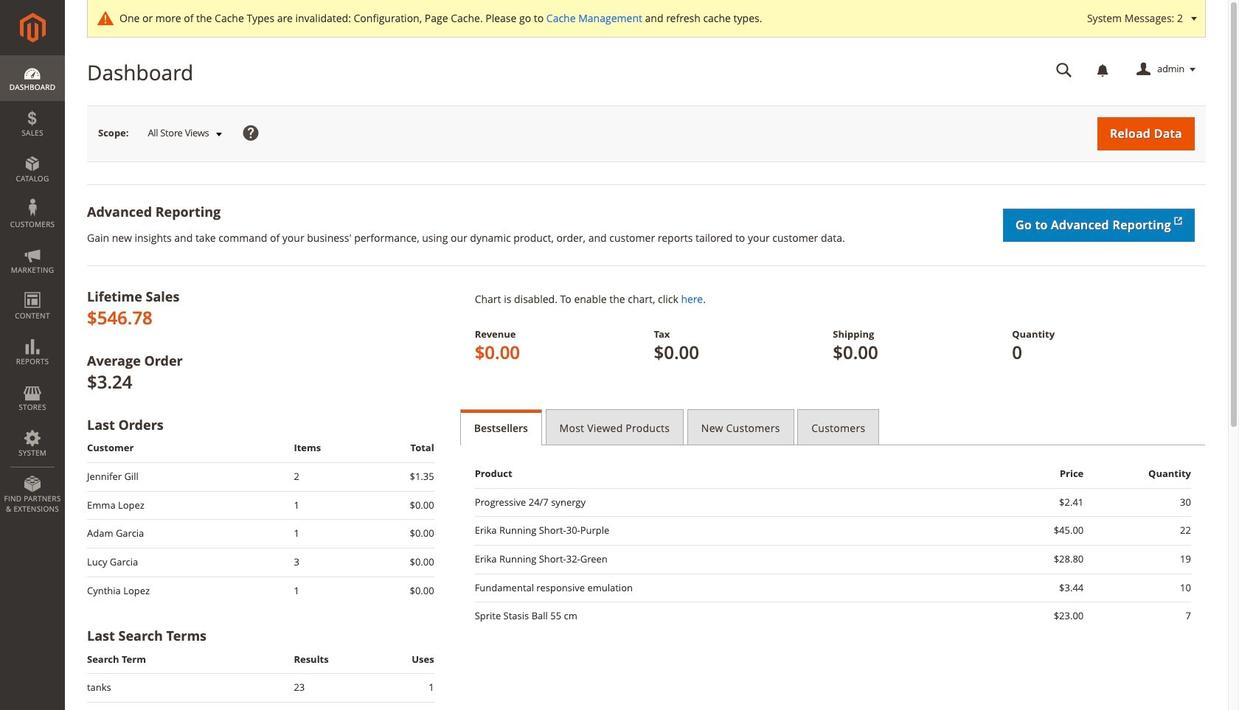 Task type: locate. For each thing, give the bounding box(es) containing it.
None text field
[[1046, 57, 1083, 83]]

magento admin panel image
[[20, 13, 45, 43]]

tab list
[[460, 409, 1206, 446]]

menu bar
[[0, 55, 65, 522]]



